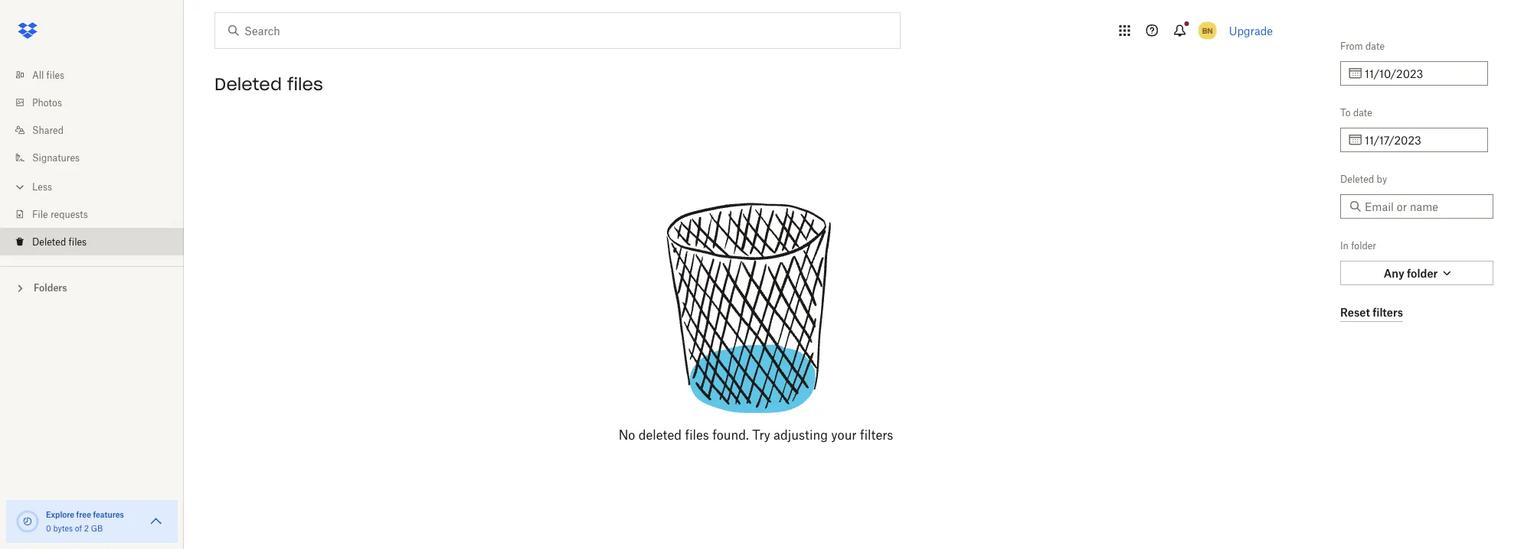 Task type: locate. For each thing, give the bounding box(es) containing it.
explore
[[46, 510, 74, 520]]

folders button
[[0, 276, 184, 299]]

From date text field
[[1365, 65, 1479, 82]]

date for to date
[[1353, 107, 1372, 118]]

1 vertical spatial folder
[[1407, 267, 1438, 280]]

to date
[[1340, 107, 1372, 118]]

folder
[[1351, 240, 1376, 252], [1407, 267, 1438, 280]]

file requests link
[[12, 201, 184, 228]]

date right from
[[1366, 40, 1385, 52]]

shared link
[[12, 116, 184, 144]]

in folder
[[1340, 240, 1376, 252]]

deleted
[[214, 74, 282, 95], [1340, 173, 1374, 185], [32, 236, 66, 248]]

all files link
[[12, 61, 184, 89]]

0 vertical spatial deleted
[[214, 74, 282, 95]]

upgrade
[[1229, 24, 1273, 37]]

1 vertical spatial deleted files
[[32, 236, 87, 248]]

file requests
[[32, 209, 88, 220]]

filters right reset
[[1373, 306, 1403, 319]]

bn button
[[1195, 18, 1220, 43]]

gb
[[91, 524, 103, 534]]

0
[[46, 524, 51, 534]]

filters inside button
[[1373, 306, 1403, 319]]

less
[[32, 181, 52, 193]]

features
[[93, 510, 124, 520]]

Search in folder "Dropbox" text field
[[244, 22, 869, 39]]

date
[[1366, 40, 1385, 52], [1353, 107, 1372, 118]]

0 vertical spatial deleted files
[[214, 74, 323, 95]]

0 vertical spatial filters
[[1373, 306, 1403, 319]]

no
[[619, 428, 635, 443]]

deleted
[[639, 428, 682, 443]]

0 horizontal spatial deleted files
[[32, 236, 87, 248]]

1 horizontal spatial filters
[[1373, 306, 1403, 319]]

folder right any on the right
[[1407, 267, 1438, 280]]

list
[[0, 52, 184, 267]]

quota usage element
[[15, 510, 40, 535]]

0 horizontal spatial filters
[[860, 428, 893, 443]]

reset
[[1340, 306, 1370, 319]]

deleted files
[[214, 74, 323, 95], [32, 236, 87, 248]]

less image
[[12, 180, 28, 195]]

filters right your
[[860, 428, 893, 443]]

2 vertical spatial deleted
[[32, 236, 66, 248]]

folder right "in"
[[1351, 240, 1376, 252]]

date right to
[[1353, 107, 1372, 118]]

1 horizontal spatial folder
[[1407, 267, 1438, 280]]

of
[[75, 524, 82, 534]]

1 vertical spatial deleted
[[1340, 173, 1374, 185]]

found.
[[712, 428, 749, 443]]

0 vertical spatial folder
[[1351, 240, 1376, 252]]

filters
[[1373, 306, 1403, 319], [860, 428, 893, 443]]

2
[[84, 524, 89, 534]]

folder inside button
[[1407, 267, 1438, 280]]

date for from date
[[1366, 40, 1385, 52]]

1 vertical spatial date
[[1353, 107, 1372, 118]]

1 vertical spatial filters
[[860, 428, 893, 443]]

your
[[831, 428, 857, 443]]

to
[[1340, 107, 1351, 118]]

0 horizontal spatial folder
[[1351, 240, 1376, 252]]

deleted files link
[[12, 228, 184, 256]]

0 horizontal spatial deleted
[[32, 236, 66, 248]]

try
[[752, 428, 770, 443]]

signatures
[[32, 152, 80, 164]]

1 horizontal spatial deleted
[[214, 74, 282, 95]]

photos
[[32, 97, 62, 108]]

free
[[76, 510, 91, 520]]

any
[[1384, 267, 1404, 280]]

reset filters
[[1340, 306, 1403, 319]]

files
[[46, 69, 64, 81], [287, 74, 323, 95], [69, 236, 87, 248], [685, 428, 709, 443]]

adjusting
[[774, 428, 828, 443]]

deleted inside deleted files link
[[32, 236, 66, 248]]

0 vertical spatial date
[[1366, 40, 1385, 52]]

from date
[[1340, 40, 1385, 52]]



Task type: describe. For each thing, give the bounding box(es) containing it.
all
[[32, 69, 44, 81]]

by
[[1377, 173, 1387, 185]]

Deleted by text field
[[1365, 198, 1484, 215]]

deleted by
[[1340, 173, 1387, 185]]

folders
[[34, 283, 67, 294]]

file
[[32, 209, 48, 220]]

signatures link
[[12, 144, 184, 172]]

To date text field
[[1365, 132, 1479, 149]]

in
[[1340, 240, 1349, 252]]

from
[[1340, 40, 1363, 52]]

1 horizontal spatial deleted files
[[214, 74, 323, 95]]

explore free features 0 bytes of 2 gb
[[46, 510, 124, 534]]

2 horizontal spatial deleted
[[1340, 173, 1374, 185]]

any folder button
[[1340, 261, 1494, 286]]

all files
[[32, 69, 64, 81]]

deleted files list item
[[0, 228, 184, 256]]

folder for in folder
[[1351, 240, 1376, 252]]

upgrade link
[[1229, 24, 1273, 37]]

bn
[[1202, 26, 1213, 35]]

bytes
[[53, 524, 73, 534]]

files inside list item
[[69, 236, 87, 248]]

any folder
[[1384, 267, 1438, 280]]

folder for any folder
[[1407, 267, 1438, 280]]

requests
[[50, 209, 88, 220]]

reset filters button
[[1340, 304, 1403, 322]]

list containing all files
[[0, 52, 184, 267]]

shared
[[32, 124, 64, 136]]

photos link
[[12, 89, 184, 116]]

deleted files inside list item
[[32, 236, 87, 248]]

no deleted files found. try adjusting your filters
[[619, 428, 893, 443]]

dropbox image
[[12, 15, 43, 46]]



Task type: vqa. For each thing, say whether or not it's contained in the screenshot.
leftmost filters
yes



